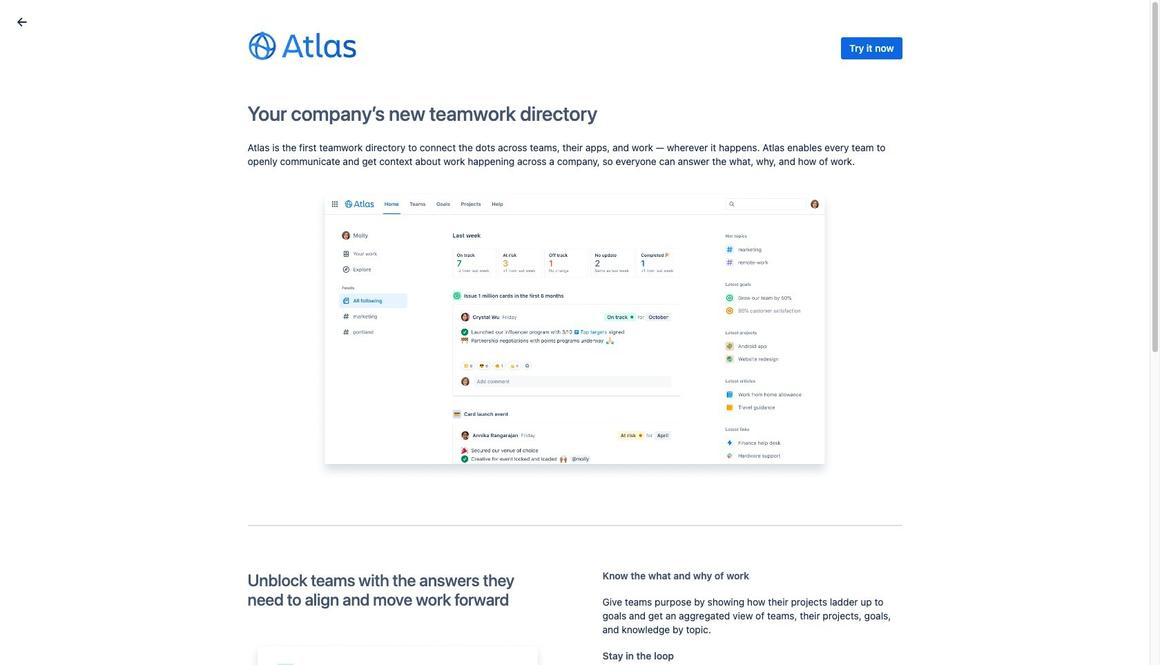 Task type: locate. For each thing, give the bounding box(es) containing it.
2 settings image from the left
[[797, 133, 830, 166]]

list
[[108, 0, 1042, 38], [1042, 8, 1152, 30]]

close drawer image
[[14, 14, 30, 30]]

1 horizontal spatial settings image
[[797, 133, 830, 166]]

0 horizontal spatial settings image
[[571, 133, 604, 166]]

1 settings image from the left
[[571, 133, 604, 166]]

0 horizontal spatial settings image
[[458, 133, 491, 166]]

banner
[[0, 0, 1160, 39]]

dialog
[[0, 0, 1160, 665]]

2 settings image from the left
[[684, 133, 717, 166]]

settings image
[[458, 133, 491, 166], [684, 133, 717, 166]]

settings image
[[571, 133, 604, 166], [797, 133, 830, 166]]

tab list
[[293, 262, 995, 284]]

1 horizontal spatial settings image
[[684, 133, 717, 166]]



Task type: describe. For each thing, give the bounding box(es) containing it.
1 settings image from the left
[[458, 133, 491, 166]]

top element
[[8, 0, 1042, 38]]



Task type: vqa. For each thing, say whether or not it's contained in the screenshot.
the Notifications icon
no



